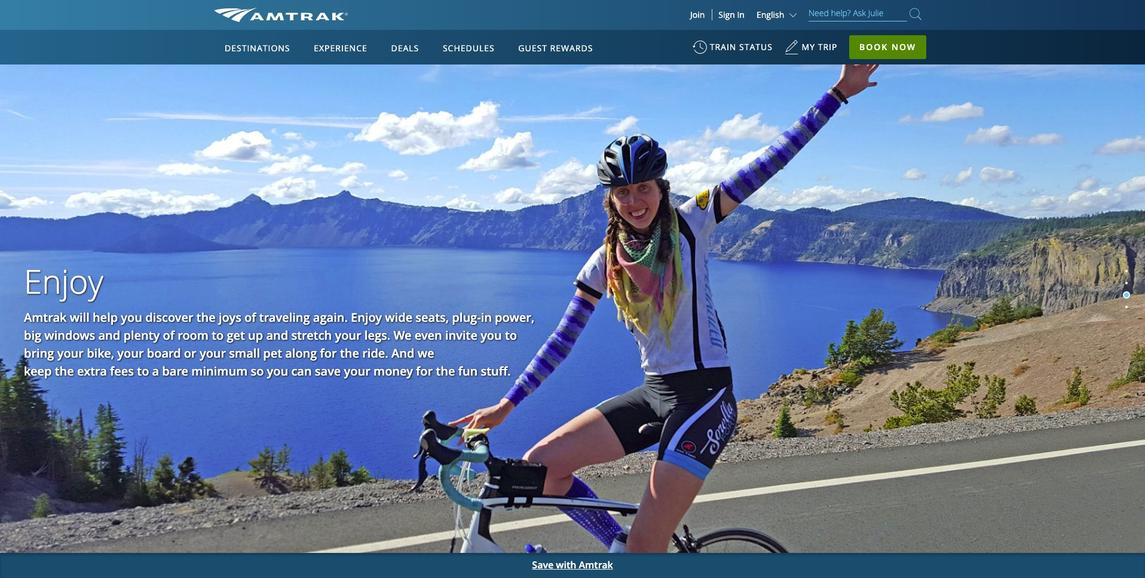 Task type: describe. For each thing, give the bounding box(es) containing it.
1 and from the left
[[98, 328, 120, 344]]

your up minimum
[[200, 346, 226, 362]]

train
[[710, 41, 737, 53]]

wide
[[385, 310, 412, 326]]

sign
[[719, 9, 735, 20]]

deals
[[391, 42, 419, 54]]

amtrak
[[579, 559, 613, 572]]

guest rewards button
[[514, 32, 598, 65]]

train status link
[[692, 36, 773, 65]]

amtrak image
[[214, 8, 348, 22]]

english
[[757, 9, 784, 20]]

guest rewards
[[518, 42, 593, 54]]

money
[[374, 363, 413, 380]]

big
[[24, 328, 41, 344]]

status
[[739, 41, 773, 53]]

2 vertical spatial you
[[267, 363, 288, 380]]

so
[[251, 363, 264, 380]]

small
[[229, 346, 260, 362]]

regions map image
[[258, 100, 545, 267]]

legs.
[[364, 328, 390, 344]]

train status
[[710, 41, 773, 53]]

we
[[418, 346, 434, 362]]

save
[[532, 559, 554, 572]]

your down plenty
[[117, 346, 144, 362]]

0 horizontal spatial for
[[320, 346, 337, 362]]

amtrak will help you discover the joys of traveling again. enjoy wide seats, plug-in power, big windows and plenty of room to get up and stretch your legs. we even invite you to bring your bike, your board or your small pet along for the ride. and we keep the extra fees to a bare minimum so you can save your money for the fun stuff.
[[24, 310, 534, 380]]

your down windows
[[57, 346, 84, 362]]

trip
[[818, 41, 838, 53]]

experience
[[314, 42, 367, 54]]

discover
[[145, 310, 193, 326]]

of
[[163, 328, 175, 344]]

fun
[[458, 363, 478, 380]]

again.
[[313, 310, 348, 326]]

stuff.
[[481, 363, 511, 380]]

can
[[291, 363, 312, 380]]

guest
[[518, 42, 547, 54]]

traveling
[[259, 310, 310, 326]]

0 vertical spatial you
[[121, 310, 142, 326]]

we
[[394, 328, 412, 344]]

ride.
[[362, 346, 388, 362]]

pet
[[263, 346, 282, 362]]

1 horizontal spatial the
[[340, 346, 359, 362]]

your down ride.
[[344, 363, 370, 380]]

0 vertical spatial enjoy
[[24, 259, 103, 304]]

power,
[[495, 310, 534, 326]]

1 horizontal spatial for
[[416, 363, 433, 380]]

in
[[481, 310, 492, 326]]

deals button
[[386, 32, 424, 65]]

joys of
[[219, 310, 256, 326]]

even
[[415, 328, 442, 344]]

room
[[178, 328, 209, 344]]

2 vertical spatial the
[[436, 363, 455, 380]]



Task type: locate. For each thing, give the bounding box(es) containing it.
book now
[[859, 41, 916, 53]]

sign in button
[[719, 9, 745, 20]]

save
[[315, 363, 341, 380]]

enjoy up legs.
[[351, 310, 382, 326]]

Please enter your search item search field
[[809, 6, 907, 22]]

1 horizontal spatial and
[[266, 328, 288, 344]]

or
[[184, 346, 196, 362]]

now
[[892, 41, 916, 53]]

english button
[[757, 9, 800, 20]]

windows
[[44, 328, 95, 344]]

schedules link
[[438, 30, 499, 65]]

2 to from the left
[[505, 328, 517, 344]]

0 horizontal spatial and
[[98, 328, 120, 344]]

to left get
[[212, 328, 224, 344]]

your
[[335, 328, 361, 344], [57, 346, 84, 362], [117, 346, 144, 362], [200, 346, 226, 362], [344, 363, 370, 380]]

1 vertical spatial the
[[340, 346, 359, 362]]

rewards
[[550, 42, 593, 54]]

1 to from the left
[[212, 328, 224, 344]]

get
[[227, 328, 245, 344]]

0 horizontal spatial enjoy
[[24, 259, 103, 304]]

to down power,
[[505, 328, 517, 344]]

the left fun
[[436, 363, 455, 380]]

for down we at the bottom left of page
[[416, 363, 433, 380]]

0 horizontal spatial to
[[212, 328, 224, 344]]

destinations
[[225, 42, 290, 54]]

the up room
[[196, 310, 216, 326]]

my
[[802, 41, 815, 53]]

sign in
[[719, 9, 745, 20]]

1 vertical spatial enjoy
[[351, 310, 382, 326]]

0 horizontal spatial you
[[121, 310, 142, 326]]

to
[[212, 328, 224, 344], [505, 328, 517, 344]]

the left ride.
[[340, 346, 359, 362]]

you up plenty
[[121, 310, 142, 326]]

you down "pet"
[[267, 363, 288, 380]]

with
[[556, 559, 576, 572]]

bike,
[[87, 346, 114, 362]]

along
[[285, 346, 317, 362]]

and
[[391, 346, 414, 362]]

1 vertical spatial for
[[416, 363, 433, 380]]

application
[[258, 100, 545, 267]]

seats,
[[416, 310, 449, 326]]

save with amtrak link
[[0, 553, 1145, 579]]

banner containing join
[[0, 0, 1145, 276]]

enjoy inside amtrak will help you discover the joys of traveling again. enjoy wide seats, plug-in power, big windows and plenty of room to get up and stretch your legs. we even invite you to bring your bike, your board or your small pet along for the ride. and we keep the extra fees to a bare minimum so you can save your money for the fun stuff.
[[351, 310, 382, 326]]

a
[[152, 363, 159, 380]]

2 and from the left
[[266, 328, 288, 344]]

your down again. at the bottom left
[[335, 328, 361, 344]]

1 vertical spatial you
[[481, 328, 502, 344]]

stretch
[[291, 328, 332, 344]]

experience button
[[309, 32, 372, 65]]

bring
[[24, 346, 54, 362]]

and up "pet"
[[266, 328, 288, 344]]

enjoy up amtrak will help
[[24, 259, 103, 304]]

plenty
[[123, 328, 160, 344]]

save with amtrak
[[532, 559, 613, 572]]

my trip button
[[784, 36, 838, 65]]

1 horizontal spatial to
[[505, 328, 517, 344]]

bare
[[162, 363, 188, 380]]

2 horizontal spatial the
[[436, 363, 455, 380]]

keep the extra fees to
[[24, 363, 149, 380]]

plug-
[[452, 310, 481, 326]]

destinations button
[[220, 32, 295, 65]]

banner
[[0, 0, 1145, 276]]

minimum
[[191, 363, 248, 380]]

schedules
[[443, 42, 495, 54]]

search icon image
[[910, 6, 922, 22]]

join
[[690, 9, 705, 20]]

enjoy
[[24, 259, 103, 304], [351, 310, 382, 326]]

in
[[737, 9, 745, 20]]

0 vertical spatial for
[[320, 346, 337, 362]]

join button
[[683, 9, 713, 20]]

application inside banner
[[258, 100, 545, 267]]

board
[[147, 346, 181, 362]]

for up "save"
[[320, 346, 337, 362]]

up
[[248, 328, 263, 344]]

2 horizontal spatial you
[[481, 328, 502, 344]]

amtrak will help
[[24, 310, 118, 326]]

book
[[859, 41, 888, 53]]

1 horizontal spatial enjoy
[[351, 310, 382, 326]]

the
[[196, 310, 216, 326], [340, 346, 359, 362], [436, 363, 455, 380]]

and
[[98, 328, 120, 344], [266, 328, 288, 344]]

you
[[121, 310, 142, 326], [481, 328, 502, 344], [267, 363, 288, 380]]

you down in
[[481, 328, 502, 344]]

book now button
[[849, 35, 926, 59]]

invite
[[445, 328, 477, 344]]

0 vertical spatial the
[[196, 310, 216, 326]]

for
[[320, 346, 337, 362], [416, 363, 433, 380]]

1 horizontal spatial you
[[267, 363, 288, 380]]

and up bike,
[[98, 328, 120, 344]]

0 horizontal spatial the
[[196, 310, 216, 326]]

my trip
[[802, 41, 838, 53]]



Task type: vqa. For each thing, say whether or not it's contained in the screenshot.
Tickets & Reservations
no



